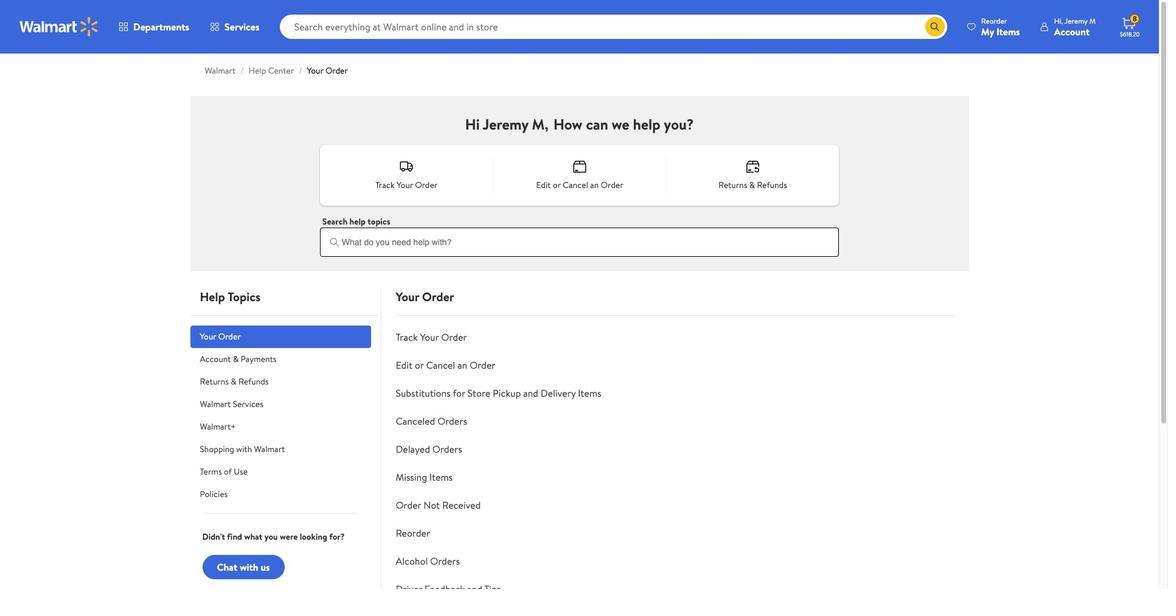 Task type: vqa. For each thing, say whether or not it's contained in the screenshot.
Track Your Order Link for 'SUBSTITUTIONS FOR STORE PICKUP AND DELIVERY ITEMS' link 'edit or cancel an order' link
yes



Task type: locate. For each thing, give the bounding box(es) containing it.
find
[[227, 531, 242, 543]]

reorder right the 'search icon'
[[981, 16, 1007, 26]]

search icon image
[[930, 22, 940, 32]]

edit or cancel an order link down 'hi jeremy m, how can we help you?'
[[493, 147, 666, 203]]

0 horizontal spatial refunds
[[238, 375, 269, 388]]

topics
[[228, 288, 261, 305]]

0 horizontal spatial edit or cancel an order
[[396, 358, 495, 372]]

0 vertical spatial edit or cancel an order link
[[493, 147, 666, 203]]

8 $618.20
[[1120, 14, 1140, 38]]

your order link up payments at the bottom
[[190, 326, 371, 348]]

0 vertical spatial returns
[[719, 179, 747, 191]]

jeremy for hi,
[[1065, 16, 1088, 26]]

services up walmart+
[[233, 398, 263, 410]]

1 vertical spatial reorder
[[396, 526, 430, 540]]

missing items link
[[396, 470, 453, 484]]

1 vertical spatial orders
[[432, 442, 462, 456]]

edit or cancel an order link up for
[[396, 358, 495, 372]]

1 horizontal spatial refunds
[[757, 179, 787, 191]]

reorder for reorder
[[396, 526, 430, 540]]

walmart up walmart+
[[200, 398, 231, 410]]

account
[[1054, 25, 1090, 38], [200, 353, 231, 365]]

0 vertical spatial orders
[[438, 414, 467, 428]]

track your order link up topics
[[320, 147, 493, 203]]

1 vertical spatial account
[[200, 353, 231, 365]]

1 horizontal spatial reorder
[[981, 16, 1007, 26]]

alcohol
[[396, 554, 428, 568]]

reorder for reorder my items
[[981, 16, 1007, 26]]

/ right walmart link
[[241, 65, 244, 77]]

were
[[280, 531, 298, 543]]

track your order up substitutions
[[396, 330, 467, 344]]

didn't
[[202, 531, 225, 543]]

0 vertical spatial walmart
[[205, 65, 236, 77]]

0 vertical spatial with
[[236, 443, 252, 455]]

track up substitutions
[[396, 330, 418, 344]]

walmart services link
[[190, 393, 371, 416]]

1 horizontal spatial help
[[249, 65, 266, 77]]

0 vertical spatial returns & refunds link
[[666, 147, 839, 203]]

or
[[553, 179, 561, 191], [415, 358, 424, 372]]

use
[[234, 466, 248, 478]]

track your order up topics
[[375, 179, 438, 191]]

items right delivery
[[578, 386, 601, 400]]

walmart for walmart services
[[200, 398, 231, 410]]

an up for
[[458, 358, 467, 372]]

1 horizontal spatial returns
[[719, 179, 747, 191]]

/
[[241, 65, 244, 77], [299, 65, 302, 77]]

0 vertical spatial or
[[553, 179, 561, 191]]

0 vertical spatial track
[[375, 179, 395, 191]]

substitutions
[[396, 386, 451, 400]]

cancel up search help topics search field
[[563, 179, 588, 191]]

account left payments at the bottom
[[200, 353, 231, 365]]

1 horizontal spatial edit
[[536, 179, 551, 191]]

edit or cancel an order link
[[493, 147, 666, 203], [396, 358, 495, 372]]

policies
[[200, 488, 228, 500]]

alcohol orders link
[[396, 554, 460, 568]]

items up order not received link
[[429, 470, 453, 484]]

reorder up alcohol on the left bottom of the page
[[396, 526, 430, 540]]

account & payments
[[200, 353, 277, 365]]

delivery
[[541, 386, 576, 400]]

cancel
[[563, 179, 588, 191], [426, 358, 455, 372]]

missing items
[[396, 470, 453, 484]]

0 horizontal spatial returns
[[200, 375, 229, 388]]

1 horizontal spatial or
[[553, 179, 561, 191]]

1 horizontal spatial your order
[[396, 288, 454, 305]]

1 vertical spatial refunds
[[238, 375, 269, 388]]

services
[[225, 20, 260, 33], [233, 398, 263, 410]]

help
[[249, 65, 266, 77], [200, 288, 225, 305]]

alcohol orders
[[396, 554, 460, 568]]

reorder inside reorder my items
[[981, 16, 1007, 26]]

order not received link
[[396, 498, 481, 512]]

/ right center
[[299, 65, 302, 77]]

0 horizontal spatial jeremy
[[483, 114, 529, 134]]

1 vertical spatial track your order link
[[396, 330, 467, 344]]

1 horizontal spatial an
[[590, 179, 599, 191]]

edit
[[536, 179, 551, 191], [396, 358, 413, 372]]

jeremy inside hi, jeremy m account
[[1065, 16, 1088, 26]]

cancel up substitutions
[[426, 358, 455, 372]]

reorder my items
[[981, 16, 1020, 38]]

help left topics
[[350, 215, 366, 228]]

can
[[586, 114, 608, 134]]

1 horizontal spatial account
[[1054, 25, 1090, 38]]

or up substitutions
[[415, 358, 424, 372]]

1 vertical spatial your order link
[[190, 326, 371, 348]]

0 horizontal spatial your order
[[200, 330, 241, 343]]

0 vertical spatial items
[[997, 25, 1020, 38]]

track your order link
[[320, 147, 493, 203], [396, 330, 467, 344]]

0 horizontal spatial returns & refunds
[[200, 375, 269, 388]]

m,
[[532, 114, 549, 134]]

and
[[523, 386, 538, 400]]

0 vertical spatial help
[[633, 114, 661, 134]]

track your order
[[375, 179, 438, 191], [396, 330, 467, 344]]

jeremy
[[1065, 16, 1088, 26], [483, 114, 529, 134]]

&
[[749, 179, 755, 191], [233, 353, 239, 365], [231, 375, 236, 388]]

1 vertical spatial track
[[396, 330, 418, 344]]

1 vertical spatial an
[[458, 358, 467, 372]]

topics
[[368, 215, 390, 228]]

orders down canceled orders link
[[432, 442, 462, 456]]

for
[[453, 386, 465, 400]]

0 horizontal spatial account
[[200, 353, 231, 365]]

jeremy left m on the right
[[1065, 16, 1088, 26]]

Search search field
[[280, 15, 947, 39]]

0 horizontal spatial edit
[[396, 358, 413, 372]]

1 horizontal spatial edit or cancel an order
[[536, 179, 623, 191]]

0 horizontal spatial /
[[241, 65, 244, 77]]

items right my
[[997, 25, 1020, 38]]

hi jeremy m, how can we help you?
[[465, 114, 694, 134]]

your order
[[396, 288, 454, 305], [200, 330, 241, 343]]

with inside button
[[240, 560, 258, 574]]

0 horizontal spatial items
[[429, 470, 453, 484]]

1 vertical spatial walmart
[[200, 398, 231, 410]]

edit or cancel an order up for
[[396, 358, 495, 372]]

with left us
[[240, 560, 258, 574]]

missing
[[396, 470, 427, 484]]

1 horizontal spatial items
[[578, 386, 601, 400]]

1 horizontal spatial returns & refunds link
[[666, 147, 839, 203]]

services up walmart link
[[225, 20, 260, 33]]

delayed
[[396, 442, 430, 456]]

1 vertical spatial edit
[[396, 358, 413, 372]]

0 vertical spatial services
[[225, 20, 260, 33]]

chat with us button
[[202, 555, 285, 579]]

edit or cancel an order up search help topics search field
[[536, 179, 623, 191]]

0 vertical spatial reorder
[[981, 16, 1007, 26]]

1 vertical spatial with
[[240, 560, 258, 574]]

1 vertical spatial edit or cancel an order link
[[396, 358, 495, 372]]

with
[[236, 443, 252, 455], [240, 560, 258, 574]]

track your order link up substitutions
[[396, 330, 467, 344]]

help left topics
[[200, 288, 225, 305]]

your order link right center
[[307, 65, 348, 77]]

1 horizontal spatial help
[[633, 114, 661, 134]]

help inside search field
[[350, 215, 366, 228]]

walmart down services 'popup button'
[[205, 65, 236, 77]]

edit or cancel an order
[[536, 179, 623, 191], [396, 358, 495, 372]]

8
[[1133, 14, 1137, 24]]

an up search help topics search field
[[590, 179, 599, 191]]

1 horizontal spatial /
[[299, 65, 302, 77]]

1 vertical spatial jeremy
[[483, 114, 529, 134]]

0 vertical spatial account
[[1054, 25, 1090, 38]]

help
[[633, 114, 661, 134], [350, 215, 366, 228]]

received
[[442, 498, 481, 512]]

1 vertical spatial returns
[[200, 375, 229, 388]]

0 vertical spatial an
[[590, 179, 599, 191]]

account left $618.20
[[1054, 25, 1090, 38]]

0 horizontal spatial cancel
[[426, 358, 455, 372]]

0 vertical spatial returns & refunds
[[719, 179, 787, 191]]

1 vertical spatial items
[[578, 386, 601, 400]]

items
[[997, 25, 1020, 38], [578, 386, 601, 400], [429, 470, 453, 484]]

walmart down 'walmart+' 'link'
[[254, 443, 285, 455]]

track your order link for substitutions for store pickup and delivery items link
[[396, 330, 467, 344]]

0 vertical spatial help
[[249, 65, 266, 77]]

returns & refunds
[[719, 179, 787, 191], [200, 375, 269, 388]]

1 horizontal spatial track
[[396, 330, 418, 344]]

1 vertical spatial help
[[350, 215, 366, 228]]

order
[[325, 65, 348, 77], [415, 179, 438, 191], [601, 179, 623, 191], [422, 288, 454, 305], [218, 330, 241, 343], [441, 330, 467, 344], [470, 358, 495, 372], [396, 498, 421, 512]]

0 vertical spatial jeremy
[[1065, 16, 1088, 26]]

or up search help topics search field
[[553, 179, 561, 191]]

what
[[244, 531, 262, 543]]

0 vertical spatial track your order link
[[320, 147, 493, 203]]

1 vertical spatial help
[[200, 288, 225, 305]]

with up use
[[236, 443, 252, 455]]

2 / from the left
[[299, 65, 302, 77]]

0 horizontal spatial returns & refunds link
[[190, 371, 371, 393]]

how
[[554, 114, 583, 134]]

1 horizontal spatial jeremy
[[1065, 16, 1088, 26]]

help right we
[[633, 114, 661, 134]]

1 vertical spatial your order
[[200, 330, 241, 343]]

orders down for
[[438, 414, 467, 428]]

edit or cancel an order link for track your order link associated with substitutions for store pickup and delivery items link
[[396, 358, 495, 372]]

us
[[261, 560, 270, 574]]

help left center
[[249, 65, 266, 77]]

with for walmart
[[236, 443, 252, 455]]

jeremy right hi
[[483, 114, 529, 134]]

walmart image
[[19, 17, 99, 37]]

refunds
[[757, 179, 787, 191], [238, 375, 269, 388]]

orders right alcohol on the left bottom of the page
[[430, 554, 460, 568]]

1 vertical spatial &
[[233, 353, 239, 365]]

hi,
[[1054, 16, 1063, 26]]

0 horizontal spatial help
[[350, 215, 366, 228]]

2 vertical spatial orders
[[430, 554, 460, 568]]

returns & refunds link
[[666, 147, 839, 203], [190, 371, 371, 393]]

1 vertical spatial services
[[233, 398, 263, 410]]

1 horizontal spatial cancel
[[563, 179, 588, 191]]

walmart
[[205, 65, 236, 77], [200, 398, 231, 410], [254, 443, 285, 455]]

returns
[[719, 179, 747, 191], [200, 375, 229, 388]]

orders
[[438, 414, 467, 428], [432, 442, 462, 456], [430, 554, 460, 568]]

1 vertical spatial or
[[415, 358, 424, 372]]

track up topics
[[375, 179, 395, 191]]

your order link
[[307, 65, 348, 77], [190, 326, 371, 348]]

2 horizontal spatial items
[[997, 25, 1020, 38]]

0 vertical spatial &
[[749, 179, 755, 191]]

track
[[375, 179, 395, 191], [396, 330, 418, 344]]

0 horizontal spatial reorder
[[396, 526, 430, 540]]



Task type: describe. For each thing, give the bounding box(es) containing it.
of
[[224, 466, 232, 478]]

1 horizontal spatial returns & refunds
[[719, 179, 787, 191]]

0 vertical spatial your order
[[396, 288, 454, 305]]

walmart for walmart / help center / your order
[[205, 65, 236, 77]]

0 vertical spatial track your order
[[375, 179, 438, 191]]

walmart / help center / your order
[[205, 65, 348, 77]]

substitutions for store pickup and delivery items link
[[396, 386, 601, 400]]

jeremy for hi
[[483, 114, 529, 134]]

looking
[[300, 531, 327, 543]]

2 vertical spatial &
[[231, 375, 236, 388]]

walmart+ link
[[190, 416, 371, 438]]

0 horizontal spatial an
[[458, 358, 467, 372]]

canceled orders
[[396, 414, 467, 428]]

2 vertical spatial walmart
[[254, 443, 285, 455]]

help center link
[[249, 65, 294, 77]]

terms of use link
[[190, 461, 371, 483]]

order inside the edit or cancel an order link
[[601, 179, 623, 191]]

didn't find what you were looking for?
[[202, 531, 345, 543]]

hi, jeremy m account
[[1054, 16, 1096, 38]]

0 horizontal spatial or
[[415, 358, 424, 372]]

departments
[[133, 20, 189, 33]]

0 horizontal spatial track
[[375, 179, 395, 191]]

2 vertical spatial items
[[429, 470, 453, 484]]

1 vertical spatial edit or cancel an order
[[396, 358, 495, 372]]

terms of use
[[200, 466, 248, 478]]

orders for delayed orders
[[432, 442, 462, 456]]

you?
[[664, 114, 694, 134]]

you
[[264, 531, 278, 543]]

shopping with walmart link
[[190, 438, 371, 461]]

$618.20
[[1120, 30, 1140, 38]]

shopping
[[200, 443, 234, 455]]

canceled
[[396, 414, 435, 428]]

1 vertical spatial track your order
[[396, 330, 467, 344]]

not
[[424, 498, 440, 512]]

with for us
[[240, 560, 258, 574]]

we
[[612, 114, 630, 134]]

Search help topics search field
[[320, 215, 839, 257]]

track your order link for right returns & refunds "link"
[[320, 147, 493, 203]]

orders for alcohol orders
[[430, 554, 460, 568]]

0 vertical spatial refunds
[[757, 179, 787, 191]]

canceled orders link
[[396, 414, 467, 428]]

chat with us
[[217, 560, 270, 574]]

0 vertical spatial edit
[[536, 179, 551, 191]]

terms
[[200, 466, 222, 478]]

& inside account & payments link
[[233, 353, 239, 365]]

1 vertical spatial cancel
[[426, 358, 455, 372]]

shopping with walmart
[[200, 443, 285, 455]]

1 vertical spatial returns & refunds
[[200, 375, 269, 388]]

Walmart Site-Wide search field
[[280, 15, 947, 39]]

walmart+
[[200, 420, 236, 433]]

policies link
[[190, 483, 371, 506]]

1 vertical spatial returns & refunds link
[[190, 371, 371, 393]]

walmart services
[[200, 398, 263, 410]]

edit or cancel an order link for right returns & refunds "link"'s track your order link
[[493, 147, 666, 203]]

payments
[[241, 353, 277, 365]]

center
[[268, 65, 294, 77]]

orders for canceled orders
[[438, 414, 467, 428]]

order inside your order link
[[218, 330, 241, 343]]

1 / from the left
[[241, 65, 244, 77]]

delayed orders link
[[396, 442, 462, 456]]

delayed orders
[[396, 442, 462, 456]]

search help topics
[[322, 215, 390, 228]]

pickup
[[493, 386, 521, 400]]

departments button
[[108, 12, 200, 41]]

for?
[[329, 531, 345, 543]]

help topics
[[200, 288, 261, 305]]

0 vertical spatial edit or cancel an order
[[536, 179, 623, 191]]

account & payments link
[[190, 348, 371, 371]]

reorder link
[[396, 526, 430, 540]]

0 horizontal spatial help
[[200, 288, 225, 305]]

m
[[1090, 16, 1096, 26]]

chat
[[217, 560, 237, 574]]

order inside track your order link
[[415, 179, 438, 191]]

items inside reorder my items
[[997, 25, 1020, 38]]

my
[[981, 25, 994, 38]]

services button
[[200, 12, 270, 41]]

What do you need help with? search field
[[320, 228, 839, 257]]

0 vertical spatial cancel
[[563, 179, 588, 191]]

order not received
[[396, 498, 481, 512]]

search
[[322, 215, 348, 228]]

substitutions for store pickup and delivery items
[[396, 386, 601, 400]]

hi
[[465, 114, 480, 134]]

0 vertical spatial your order link
[[307, 65, 348, 77]]

walmart link
[[205, 65, 236, 77]]

store
[[468, 386, 491, 400]]

services inside 'popup button'
[[225, 20, 260, 33]]

account inside hi, jeremy m account
[[1054, 25, 1090, 38]]



